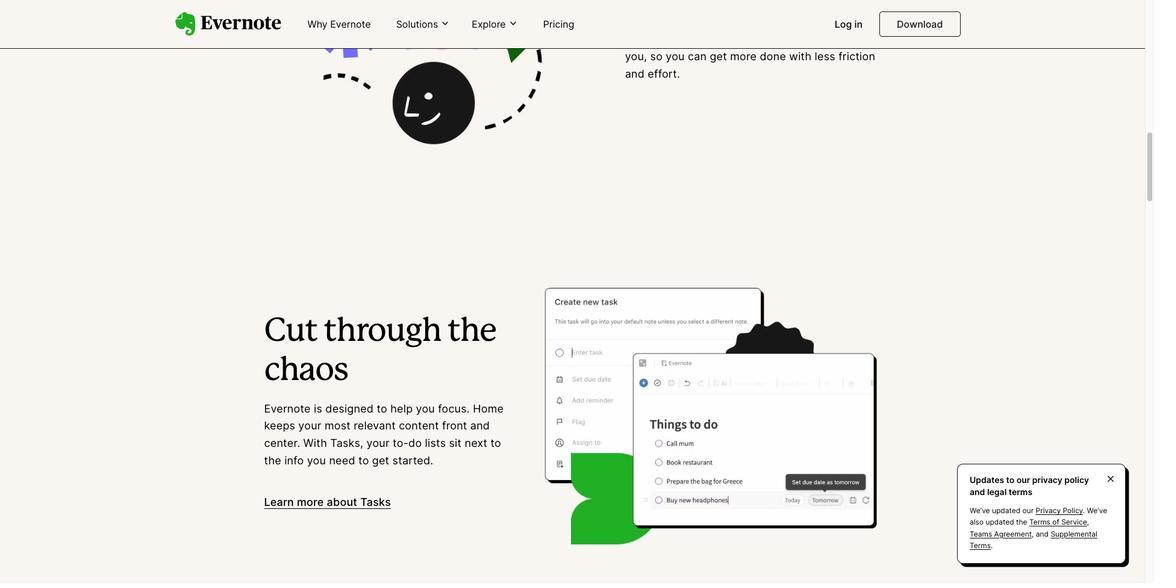 Task type: describe. For each thing, give the bounding box(es) containing it.
tasks
[[361, 496, 391, 509]]

you up day
[[837, 15, 855, 28]]

privacy policy link
[[1036, 506, 1084, 515]]

can
[[688, 50, 707, 63]]

you right the so
[[666, 50, 685, 63]]

done
[[760, 50, 787, 63]]

terms of service , teams agreement , and
[[970, 518, 1090, 539]]

you,
[[625, 50, 648, 63]]

explore
[[472, 18, 506, 30]]

chaos
[[264, 356, 348, 386]]

wherever
[[755, 33, 803, 45]]

front
[[442, 420, 467, 432]]

need inside 'evernote is designed to help you focus. home keeps your most relevant content front and center. with tasks, your to-do lists sit next to the info you need to get started.'
[[329, 454, 355, 467]]

learn more about tasks
[[264, 496, 391, 509]]

place,
[[720, 33, 751, 45]]

why
[[308, 18, 328, 30]]

relevant
[[354, 420, 396, 432]]

keeps
[[264, 420, 295, 432]]

legal
[[988, 487, 1007, 497]]

all
[[664, 15, 676, 28]]

our for privacy
[[1023, 506, 1034, 515]]

focus.
[[438, 402, 470, 415]]

0 horizontal spatial your
[[299, 420, 322, 432]]

center.
[[264, 437, 300, 450]]

we've updated our privacy policy
[[970, 506, 1084, 515]]

1 vertical spatial ,
[[1033, 530, 1035, 539]]

the inside gather all your thoughts and everything you need to do in one place, wherever the day takes you, so you can get more done with less friction and effort.
[[806, 33, 823, 45]]

solutions
[[396, 18, 438, 30]]

privacy
[[1036, 506, 1061, 515]]

through
[[324, 317, 441, 347]]

effort.
[[648, 67, 681, 80]]

evernote logo image
[[175, 12, 281, 36]]

terms inside supplemental terms
[[970, 541, 991, 550]]

thoughts
[[705, 15, 752, 28]]

learn
[[264, 496, 294, 509]]

updated inside . we've also updated the
[[986, 518, 1015, 527]]

cut
[[264, 317, 318, 347]]

2 vertical spatial your
[[367, 437, 390, 450]]

to up relevant in the left bottom of the page
[[377, 402, 388, 415]]

our for privacy
[[1017, 475, 1031, 485]]

0 vertical spatial evernote
[[330, 18, 371, 30]]

solutions button
[[393, 17, 454, 31]]

get inside 'evernote is designed to help you focus. home keeps your most relevant content front and center. with tasks, your to-do lists sit next to the info you need to get started.'
[[372, 454, 390, 467]]

why evernote link
[[300, 13, 378, 36]]

info
[[285, 454, 304, 467]]

we've inside . we've also updated the
[[1088, 506, 1108, 515]]

updates
[[970, 475, 1005, 485]]

evernote inside 'evernote is designed to help you focus. home keeps your most relevant content front and center. with tasks, your to-do lists sit next to the info you need to get started.'
[[264, 402, 311, 415]]

1 horizontal spatial in
[[855, 18, 863, 30]]

pricing
[[543, 18, 575, 30]]

terms of service link
[[1030, 518, 1088, 527]]

download link
[[880, 11, 961, 37]]

and down you,
[[625, 67, 645, 80]]

privacy
[[1033, 475, 1063, 485]]

teams
[[970, 530, 993, 539]]

home
[[473, 402, 504, 415]]

designed
[[326, 402, 374, 415]]

1 horizontal spatial ,
[[1088, 518, 1090, 527]]

get inside gather all your thoughts and everything you need to do in one place, wherever the day takes you, so you can get more done with less friction and effort.
[[710, 50, 728, 63]]



Task type: vqa. For each thing, say whether or not it's contained in the screenshot.
Log in
yes



Task type: locate. For each thing, give the bounding box(es) containing it.
help
[[391, 402, 413, 415]]

learn more about tasks link
[[264, 494, 391, 512]]

1 vertical spatial get
[[372, 454, 390, 467]]

do inside gather all your thoughts and everything you need to do in one place, wherever the day takes you, so you can get more done with less friction and effort.
[[668, 33, 682, 45]]

also
[[970, 518, 984, 527]]

0 vertical spatial do
[[668, 33, 682, 45]]

need down tasks,
[[329, 454, 355, 467]]

tasks screen image
[[542, 262, 881, 562]]

the
[[806, 33, 823, 45], [448, 317, 496, 347], [264, 454, 281, 467], [1017, 518, 1028, 527]]

need
[[625, 33, 652, 45], [329, 454, 355, 467]]

more down "place,"
[[731, 50, 757, 63]]

to up the terms
[[1007, 475, 1015, 485]]

to
[[655, 33, 665, 45], [377, 402, 388, 415], [491, 437, 501, 450], [359, 454, 369, 467], [1007, 475, 1015, 485]]

you up content
[[416, 402, 435, 415]]

less
[[815, 50, 836, 63]]

.
[[1084, 506, 1086, 515], [991, 541, 993, 550]]

supplemental terms link
[[970, 530, 1098, 550]]

1 vertical spatial our
[[1023, 506, 1034, 515]]

your inside gather all your thoughts and everything you need to do in one place, wherever the day takes you, so you can get more done with less friction and effort.
[[679, 15, 702, 28]]

. inside . we've also updated the
[[1084, 506, 1086, 515]]

in left one
[[685, 33, 694, 45]]

one
[[697, 33, 717, 45]]

1 horizontal spatial .
[[1084, 506, 1086, 515]]

get left started.
[[372, 454, 390, 467]]

download
[[898, 18, 944, 30]]

0 vertical spatial ,
[[1088, 518, 1090, 527]]

0 vertical spatial terms
[[1030, 518, 1051, 527]]

of
[[1053, 518, 1060, 527]]

do inside 'evernote is designed to help you focus. home keeps your most relevant content front and center. with tasks, your to-do lists sit next to the info you need to get started.'
[[409, 437, 422, 450]]

our
[[1017, 475, 1031, 485], [1023, 506, 1034, 515]]

1 horizontal spatial your
[[367, 437, 390, 450]]

1 vertical spatial evernote
[[264, 402, 311, 415]]

1 vertical spatial more
[[297, 496, 324, 509]]

0 horizontal spatial do
[[409, 437, 422, 450]]

to up the so
[[655, 33, 665, 45]]

and inside terms of service , teams agreement , and
[[1037, 530, 1049, 539]]

updated
[[993, 506, 1021, 515], [986, 518, 1015, 527]]

to-
[[393, 437, 409, 450]]

next
[[465, 437, 488, 450]]

we've up 'also'
[[970, 506, 991, 515]]

0 horizontal spatial get
[[372, 454, 390, 467]]

0 horizontal spatial terms
[[970, 541, 991, 550]]

so
[[651, 50, 663, 63]]

and up next
[[471, 420, 490, 432]]

updates to our privacy policy and legal terms
[[970, 475, 1090, 497]]

is
[[314, 402, 322, 415]]

and inside updates to our privacy policy and legal terms
[[970, 487, 986, 497]]

your up with
[[299, 420, 322, 432]]

1 horizontal spatial need
[[625, 33, 652, 45]]

pricing link
[[536, 13, 582, 36]]

1 horizontal spatial do
[[668, 33, 682, 45]]

log in link
[[828, 13, 870, 36]]

and inside 'evernote is designed to help you focus. home keeps your most relevant content front and center. with tasks, your to-do lists sit next to the info you need to get started.'
[[471, 420, 490, 432]]

takes
[[849, 33, 877, 45]]

1 horizontal spatial get
[[710, 50, 728, 63]]

in inside gather all your thoughts and everything you need to do in one place, wherever the day takes you, so you can get more done with less friction and effort.
[[685, 33, 694, 45]]

0 vertical spatial updated
[[993, 506, 1021, 515]]

evernote
[[330, 18, 371, 30], [264, 402, 311, 415]]

. up service
[[1084, 506, 1086, 515]]

need up you,
[[625, 33, 652, 45]]

0 horizontal spatial we've
[[970, 506, 991, 515]]

evernote right the why on the left
[[330, 18, 371, 30]]

content
[[399, 420, 439, 432]]

1 horizontal spatial we've
[[1088, 506, 1108, 515]]

lists
[[425, 437, 446, 450]]

1 vertical spatial in
[[685, 33, 694, 45]]

friction
[[839, 50, 876, 63]]

started.
[[393, 454, 434, 467]]

agreement
[[995, 530, 1033, 539]]

,
[[1088, 518, 1090, 527], [1033, 530, 1035, 539]]

evernote is designed to help you focus. home keeps your most relevant content front and center. with tasks, your to-do lists sit next to the info you need to get started.
[[264, 402, 504, 467]]

1 vertical spatial terms
[[970, 541, 991, 550]]

and down updates
[[970, 487, 986, 497]]

the inside 'evernote is designed to help you focus. home keeps your most relevant content front and center. with tasks, your to-do lists sit next to the info you need to get started.'
[[264, 454, 281, 467]]

our up terms of service , teams agreement , and
[[1023, 506, 1034, 515]]

you down with
[[307, 454, 326, 467]]

to right next
[[491, 437, 501, 450]]

policy
[[1065, 475, 1090, 485]]

gather
[[625, 15, 661, 28]]

why evernote
[[308, 18, 371, 30]]

terms
[[1030, 518, 1051, 527], [970, 541, 991, 550]]

you
[[837, 15, 855, 28], [666, 50, 685, 63], [416, 402, 435, 415], [307, 454, 326, 467]]

we've
[[970, 506, 991, 515], [1088, 506, 1108, 515]]

1 we've from the left
[[970, 506, 991, 515]]

and up wherever
[[755, 15, 775, 28]]

our inside updates to our privacy policy and legal terms
[[1017, 475, 1031, 485]]

the inside . we've also updated the
[[1017, 518, 1028, 527]]

to inside gather all your thoughts and everything you need to do in one place, wherever the day takes you, so you can get more done with less friction and effort.
[[655, 33, 665, 45]]

to down tasks,
[[359, 454, 369, 467]]

with
[[303, 437, 327, 450]]

more inside gather all your thoughts and everything you need to do in one place, wherever the day takes you, so you can get more done with less friction and effort.
[[731, 50, 757, 63]]

we've right policy
[[1088, 506, 1108, 515]]

supplemental
[[1051, 530, 1098, 539]]

in
[[855, 18, 863, 30], [685, 33, 694, 45]]

updated down legal at the bottom right of page
[[993, 506, 1021, 515]]

day
[[827, 33, 846, 45]]

0 horizontal spatial need
[[329, 454, 355, 467]]

1 vertical spatial updated
[[986, 518, 1015, 527]]

to inside updates to our privacy policy and legal terms
[[1007, 475, 1015, 485]]

most
[[325, 420, 351, 432]]

updated up teams agreement 'link'
[[986, 518, 1015, 527]]

terms down teams
[[970, 541, 991, 550]]

with
[[790, 50, 812, 63]]

2 horizontal spatial your
[[679, 15, 702, 28]]

terms
[[1009, 487, 1033, 497]]

0 vertical spatial in
[[855, 18, 863, 30]]

1 vertical spatial need
[[329, 454, 355, 467]]

teams agreement link
[[970, 530, 1033, 539]]

do down all
[[668, 33, 682, 45]]

do up started.
[[409, 437, 422, 450]]

everything
[[778, 15, 833, 28]]

. for . we've also updated the
[[1084, 506, 1086, 515]]

and down . we've also updated the
[[1037, 530, 1049, 539]]

more right learn
[[297, 496, 324, 509]]

service
[[1062, 518, 1088, 527]]

0 horizontal spatial .
[[991, 541, 993, 550]]

log in
[[835, 18, 863, 30]]

your right all
[[679, 15, 702, 28]]

log
[[835, 18, 852, 30]]

terms inside terms of service , teams agreement , and
[[1030, 518, 1051, 527]]

your down relevant in the left bottom of the page
[[367, 437, 390, 450]]

get
[[710, 50, 728, 63], [372, 454, 390, 467]]

sit
[[449, 437, 462, 450]]

1 horizontal spatial evernote
[[330, 18, 371, 30]]

. for .
[[991, 541, 993, 550]]

0 vertical spatial need
[[625, 33, 652, 45]]

supplemental terms
[[970, 530, 1098, 550]]

do
[[668, 33, 682, 45], [409, 437, 422, 450]]

1 horizontal spatial more
[[731, 50, 757, 63]]

in up the takes at the right of page
[[855, 18, 863, 30]]

1 horizontal spatial terms
[[1030, 518, 1051, 527]]

, up supplemental
[[1088, 518, 1090, 527]]

1 vertical spatial your
[[299, 420, 322, 432]]

0 horizontal spatial ,
[[1033, 530, 1035, 539]]

1 vertical spatial .
[[991, 541, 993, 550]]

policy
[[1063, 506, 1084, 515]]

0 vertical spatial your
[[679, 15, 702, 28]]

0 vertical spatial more
[[731, 50, 757, 63]]

more
[[731, 50, 757, 63], [297, 496, 324, 509]]

0 vertical spatial get
[[710, 50, 728, 63]]

and
[[755, 15, 775, 28], [625, 67, 645, 80], [471, 420, 490, 432], [970, 487, 986, 497], [1037, 530, 1049, 539]]

0 vertical spatial .
[[1084, 506, 1086, 515]]

need inside gather all your thoughts and everything you need to do in one place, wherever the day takes you, so you can get more done with less friction and effort.
[[625, 33, 652, 45]]

tasks,
[[330, 437, 364, 450]]

about
[[327, 496, 358, 509]]

explore button
[[469, 17, 522, 31]]

our up the terms
[[1017, 475, 1031, 485]]

gather all your thoughts and everything you need to do in one place, wherever the day takes you, so you can get more done with less friction and effort.
[[625, 15, 877, 80]]

0 horizontal spatial in
[[685, 33, 694, 45]]

, down . we've also updated the
[[1033, 530, 1035, 539]]

. down teams agreement 'link'
[[991, 541, 993, 550]]

your
[[679, 15, 702, 28], [299, 420, 322, 432], [367, 437, 390, 450]]

cut through the chaos
[[264, 317, 496, 386]]

get down one
[[710, 50, 728, 63]]

0 horizontal spatial more
[[297, 496, 324, 509]]

terms down the privacy
[[1030, 518, 1051, 527]]

mind-org illustration image
[[264, 0, 604, 166]]

. we've also updated the
[[970, 506, 1108, 527]]

1 vertical spatial do
[[409, 437, 422, 450]]

the inside cut through the chaos
[[448, 317, 496, 347]]

2 we've from the left
[[1088, 506, 1108, 515]]

0 horizontal spatial evernote
[[264, 402, 311, 415]]

evernote up keeps
[[264, 402, 311, 415]]

0 vertical spatial our
[[1017, 475, 1031, 485]]



